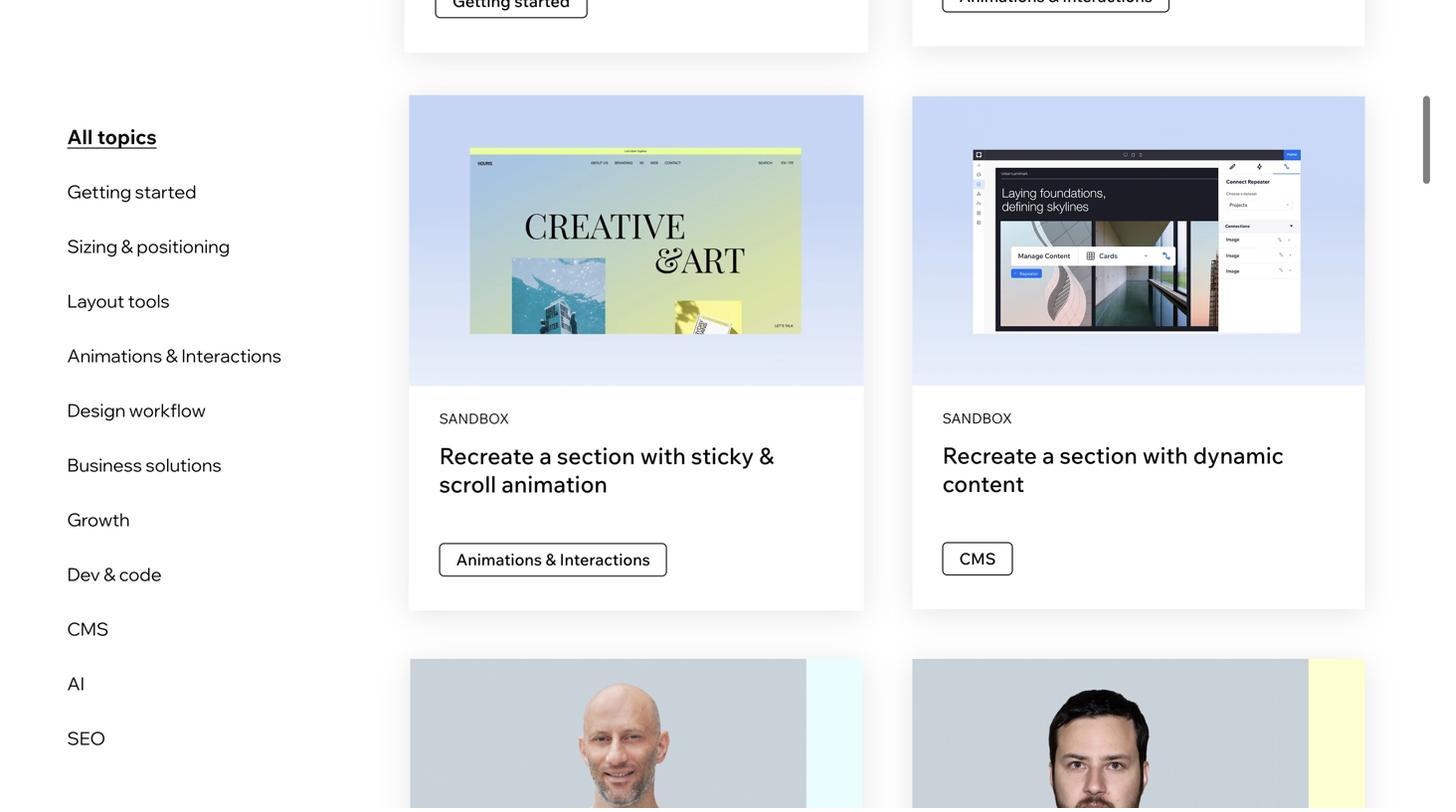 Task type: locate. For each thing, give the bounding box(es) containing it.
& for sizing & positioning button
[[121, 235, 133, 257]]

1 vertical spatial cms
[[67, 618, 109, 640]]

with
[[1143, 441, 1189, 470], [641, 442, 687, 471]]

interactions
[[181, 344, 282, 367], [559, 552, 651, 572]]

sizing & positioning list item
[[53, 219, 295, 274]]

0 horizontal spatial interactions
[[181, 344, 282, 367]]

a for recreate a section with dynamic content
[[1043, 441, 1055, 470]]

recreate inside recreate a section with sticky & scroll animation
[[438, 442, 534, 471]]

seo button
[[53, 711, 295, 766]]

recreate
[[943, 441, 1038, 470], [438, 442, 534, 471]]

sticky
[[692, 442, 755, 471]]

design workflow list item
[[53, 383, 295, 438]]

list
[[53, 164, 295, 766]]

0 horizontal spatial animations
[[67, 344, 162, 367]]

topics group inside recreate a section with dynamic content list item
[[943, 543, 1336, 584]]

0 horizontal spatial sandbox
[[438, 411, 508, 428]]

section
[[1060, 441, 1138, 470], [557, 442, 635, 471]]

design workflow button
[[53, 383, 295, 438]]

sandbox for recreate a section with sticky & scroll animation
[[438, 411, 508, 428]]

section inside recreate a section with dynamic content
[[1060, 441, 1138, 470]]

content
[[943, 470, 1025, 498]]

animations & interactions up design workflow button
[[67, 344, 282, 367]]

seo list item
[[53, 711, 295, 766]]

ai list item
[[53, 657, 295, 711]]

growth button
[[53, 492, 295, 547]]

0 horizontal spatial with
[[641, 442, 687, 471]]

& right sticky
[[760, 442, 775, 471]]

all topics button
[[67, 119, 157, 155]]

business solutions button
[[53, 438, 295, 492]]

1 horizontal spatial animations & interactions
[[455, 552, 651, 572]]

animation
[[501, 471, 608, 500]]

code
[[119, 563, 162, 586]]

a inside recreate a section with dynamic content
[[1043, 441, 1055, 470]]

0 horizontal spatial animations & interactions
[[67, 344, 282, 367]]

& right dev
[[104, 563, 116, 586]]

image for planning for scale: large data design considerations image
[[913, 660, 1365, 809]]

with inside recreate a section with dynamic content
[[1143, 441, 1189, 470]]

1 horizontal spatial section
[[1060, 441, 1138, 470]]

2 sandbox from the left
[[438, 411, 508, 428]]

sandbox up scroll
[[438, 411, 508, 428]]

business solutions list item
[[53, 438, 295, 492]]

animations inside the animations & interactions link
[[455, 552, 541, 572]]

topics group containing cms
[[943, 543, 1336, 584]]

dev & code list item
[[53, 547, 295, 602]]

0 horizontal spatial section
[[557, 442, 635, 471]]

section inside recreate a section with sticky & scroll animation
[[557, 442, 635, 471]]

with inside recreate a section with sticky & scroll animation
[[641, 442, 687, 471]]

animations & interactions list item
[[53, 328, 295, 383]]

interactions inside topics group
[[559, 552, 651, 572]]

ai button
[[53, 657, 295, 711]]

0 vertical spatial animations & interactions
[[67, 344, 282, 367]]

dev
[[67, 563, 100, 586]]

with for recreate a section with sticky & scroll animation
[[641, 442, 687, 471]]

list inside topics navigation navigation
[[53, 164, 295, 766]]

a right scroll
[[539, 442, 551, 471]]

recreate a section with dynamic content list item
[[913, 97, 1365, 610]]

& for dev & code button
[[104, 563, 116, 586]]

recreate for recreate a section with sticky & scroll animation
[[438, 442, 534, 471]]

animations & interactions
[[67, 344, 282, 367], [455, 552, 651, 572]]

recreate inside recreate a section with dynamic content
[[943, 441, 1038, 470]]

seo
[[67, 728, 105, 750]]

cms
[[960, 549, 996, 569], [67, 618, 109, 640]]

sandbox
[[943, 410, 1012, 427], [438, 411, 508, 428]]

sandbox inside recreate a section with sticky & scroll animation 'list item'
[[438, 411, 508, 428]]

0 horizontal spatial recreate
[[438, 442, 534, 471]]

1 horizontal spatial with
[[1143, 441, 1189, 470]]

1 horizontal spatial recreate
[[943, 441, 1038, 470]]

0 vertical spatial animations
[[67, 344, 162, 367]]

with left sticky
[[641, 442, 687, 471]]

a right content
[[1043, 441, 1055, 470]]

growth list item
[[53, 492, 295, 547]]

&
[[121, 235, 133, 257], [166, 344, 178, 367], [760, 442, 775, 471], [545, 552, 556, 572], [104, 563, 116, 586]]

sandbox for recreate a section with dynamic content
[[943, 410, 1012, 427]]

& down layout tools button
[[166, 344, 178, 367]]

growth
[[67, 509, 130, 531]]

0 horizontal spatial a
[[539, 442, 551, 471]]

1 horizontal spatial sandbox
[[943, 410, 1012, 427]]

animations & interactions down animation
[[455, 552, 651, 572]]

layout tools list item
[[53, 274, 295, 328]]

ai
[[67, 673, 85, 695]]

link to sandbox for a section with sticky and scroll animation image
[[408, 93, 866, 387]]

link to sandbox for a section with dynamic content image
[[913, 97, 1365, 386]]

interactions up design workflow button
[[181, 344, 282, 367]]

0 vertical spatial interactions
[[181, 344, 282, 367]]

dev & code button
[[53, 547, 295, 602]]

cms down dev
[[67, 618, 109, 640]]

layout tools
[[67, 290, 170, 312]]

business solutions
[[67, 454, 222, 476]]

0 horizontal spatial cms
[[67, 618, 109, 640]]

animations
[[67, 344, 162, 367], [455, 552, 541, 572]]

0 vertical spatial cms
[[960, 549, 996, 569]]

sandbox inside recreate a section with dynamic content list item
[[943, 410, 1012, 427]]

1 horizontal spatial cms
[[960, 549, 996, 569]]

tools
[[128, 290, 170, 312]]

interactions down recreate a section with sticky & scroll animation
[[559, 552, 651, 572]]

animations down scroll
[[455, 552, 541, 572]]

list containing getting started
[[53, 164, 295, 766]]

1 vertical spatial interactions
[[559, 552, 651, 572]]

1 horizontal spatial interactions
[[559, 552, 651, 572]]

1 vertical spatial animations & interactions
[[455, 552, 651, 572]]

recreate for recreate a section with dynamic content
[[943, 441, 1038, 470]]

list item
[[406, 0, 867, 51], [913, 0, 1365, 46], [410, 660, 863, 809], [913, 660, 1365, 809]]

& down animation
[[545, 552, 556, 572]]

1 sandbox from the left
[[943, 410, 1012, 427]]

with left dynamic
[[1143, 441, 1189, 470]]

animations down layout tools
[[67, 344, 162, 367]]

getting started button
[[53, 164, 295, 219]]

sandbox up content
[[943, 410, 1012, 427]]

1 vertical spatial animations
[[455, 552, 541, 572]]

1 horizontal spatial animations
[[455, 552, 541, 572]]

topics group
[[437, 0, 837, 24], [943, 0, 1336, 20], [943, 543, 1336, 584], [438, 545, 835, 587]]

topics group containing animations & interactions
[[438, 545, 835, 587]]

a inside recreate a section with sticky & scroll animation
[[539, 442, 551, 471]]

& right sizing at the left
[[121, 235, 133, 257]]

with for recreate a section with dynamic content
[[1143, 441, 1189, 470]]

a
[[1043, 441, 1055, 470], [539, 442, 551, 471]]

1 horizontal spatial a
[[1043, 441, 1055, 470]]

cms down content
[[960, 549, 996, 569]]



Task type: describe. For each thing, give the bounding box(es) containing it.
recreate a section with dynamic content link
[[943, 441, 1284, 498]]

cms link
[[943, 543, 1013, 576]]

all topics
[[67, 124, 157, 149]]

recreate a section with sticky & scroll animation
[[438, 442, 775, 500]]

sizing
[[67, 235, 118, 257]]

topics navigation navigation
[[53, 109, 366, 766]]

recreate a section with sticky & scroll animation list item
[[408, 93, 866, 613]]

positioning
[[137, 235, 230, 257]]

cms button
[[53, 602, 295, 657]]

recreate a section with dynamic content
[[943, 441, 1284, 498]]

a for recreate a section with sticky & scroll animation
[[539, 442, 551, 471]]

section for recreate a section with dynamic content
[[1060, 441, 1138, 470]]

& inside topics group
[[545, 552, 556, 572]]

animations & interactions inside button
[[67, 344, 282, 367]]

started
[[135, 180, 197, 203]]

cms list item
[[53, 602, 295, 657]]

image for extend ecommerce functionalities with wix studio's open platform apis and spis image
[[410, 660, 863, 809]]

recreate a section with sticky & scroll animation link
[[438, 442, 775, 500]]

& inside recreate a section with sticky & scroll animation
[[760, 442, 775, 471]]

topics group inside recreate a section with sticky & scroll animation 'list item'
[[438, 545, 835, 587]]

& for animations & interactions button in the left top of the page
[[166, 344, 178, 367]]

animations & interactions link
[[438, 545, 668, 579]]

all
[[67, 124, 93, 149]]

layout
[[67, 290, 124, 312]]

dynamic
[[1194, 441, 1284, 470]]

sizing & positioning button
[[53, 219, 295, 274]]

getting started
[[67, 180, 197, 203]]

interactions inside button
[[181, 344, 282, 367]]

solutions
[[146, 454, 222, 476]]

dev & code
[[67, 563, 162, 586]]

scroll
[[438, 471, 496, 500]]

design workflow
[[67, 399, 206, 422]]

cms inside cms link
[[960, 549, 996, 569]]

section for recreate a section with sticky & scroll animation
[[557, 442, 635, 471]]

getting started list item
[[53, 164, 295, 219]]

workflow
[[129, 399, 206, 422]]

layout tools button
[[53, 274, 295, 328]]

animations & interactions inside topics group
[[455, 552, 651, 572]]

cms inside cms button
[[67, 618, 109, 640]]

animations & interactions button
[[53, 328, 295, 383]]

sizing & positioning
[[67, 235, 230, 257]]

design
[[67, 399, 126, 422]]

topics
[[97, 124, 157, 149]]

business
[[67, 454, 142, 476]]

getting
[[67, 180, 132, 203]]

animations inside animations & interactions button
[[67, 344, 162, 367]]



Task type: vqa. For each thing, say whether or not it's contained in the screenshot.
better.
no



